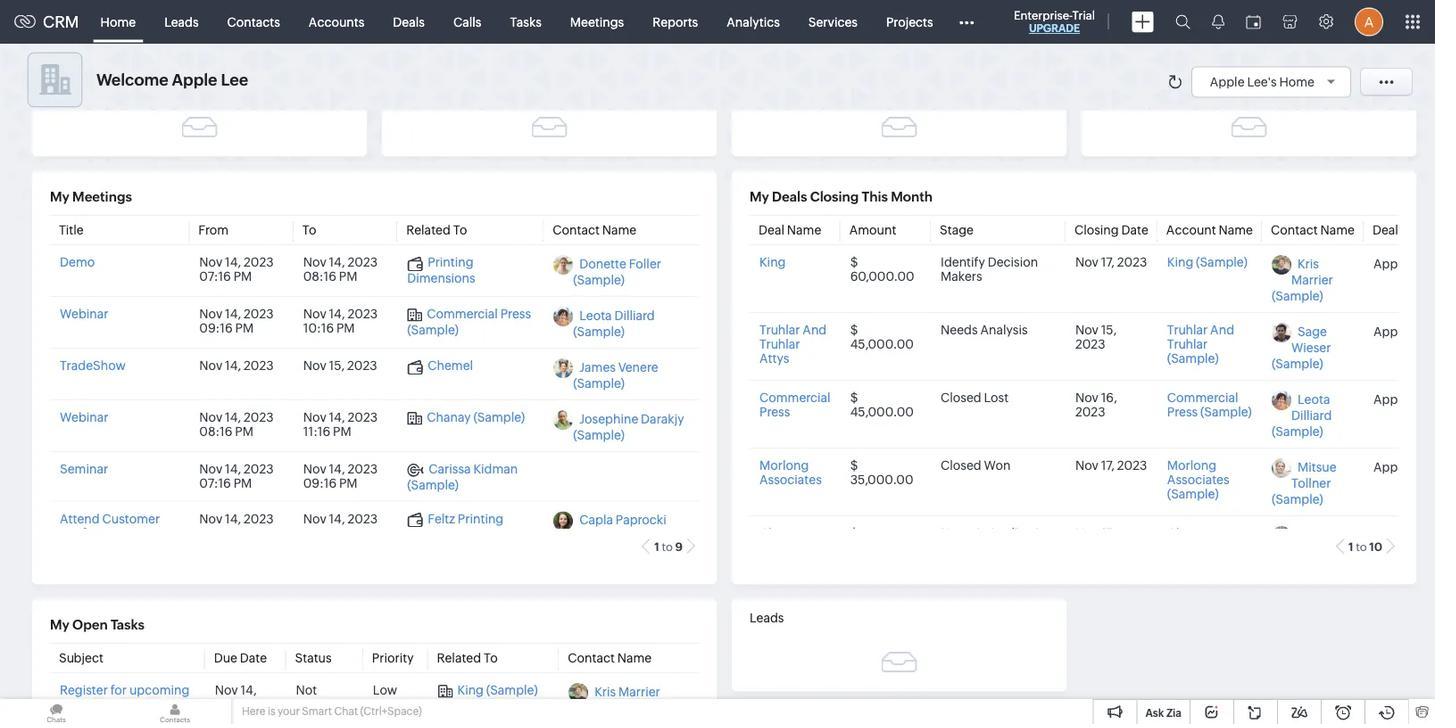 Task type: vqa. For each thing, say whether or not it's contained in the screenshot.


Task type: locate. For each thing, give the bounding box(es) containing it.
marrier
[[1292, 273, 1334, 287], [619, 685, 661, 700]]

$ inside $ 35,000.00
[[851, 458, 858, 473]]

dilliard down donette foller (sample) at left top
[[615, 308, 655, 323]]

morlong up chapman (sample)
[[1168, 458, 1217, 473]]

1 webinar link from the top
[[60, 307, 109, 321]]

morlong for morlong associates (sample)
[[1168, 458, 1217, 473]]

crm inside register for upcoming crm webinars
[[60, 698, 88, 712]]

king down account
[[1168, 255, 1194, 269]]

josephine darakjy (sample)
[[573, 412, 684, 442]]

(sample) inside the capla paprocki (sample)
[[573, 529, 625, 544]]

2 webinar from the top
[[60, 410, 109, 425]]

0 vertical spatial 08:16
[[303, 269, 337, 283]]

1 vertical spatial nov 17, 2023
[[1076, 458, 1148, 473]]

0 horizontal spatial deals
[[393, 15, 425, 29]]

nov 14, 2023 09:16 pm down 11:16
[[303, 462, 378, 491]]

14, inside nov 14, 2023 11:16 pm
[[329, 410, 345, 425]]

nov 14, 2023 for nov 15, 2023
[[199, 358, 274, 373]]

related
[[406, 223, 451, 237], [437, 651, 481, 666]]

chapman for chapman (sample)
[[1168, 526, 1225, 541]]

home
[[101, 15, 136, 29], [1280, 75, 1315, 89]]

2023 inside nov 14, 2023 10:16 pm
[[348, 307, 378, 321]]

enterprise-
[[1014, 8, 1073, 22]]

2 17, from the top
[[1101, 458, 1115, 473]]

from
[[198, 223, 229, 237]]

0 vertical spatial printing
[[428, 255, 474, 269]]

kris marrier (sample)
[[1272, 257, 1334, 303], [589, 685, 661, 716]]

0 horizontal spatial date
[[240, 651, 267, 666]]

1 07:16 from the top
[[199, 269, 231, 283]]

2 $ 45,000.00 from the top
[[851, 391, 914, 419]]

1 vertical spatial home
[[1280, 75, 1315, 89]]

leota dilliard (sample) link up mitsue
[[1272, 392, 1332, 439]]

5 $ from the top
[[851, 526, 858, 541]]

commercial press (sample) up chemel
[[407, 307, 531, 336]]

contact name link for related to
[[568, 651, 652, 666]]

signals element
[[1202, 0, 1236, 44]]

status link
[[295, 651, 332, 666]]

nov
[[199, 255, 223, 269], [303, 255, 327, 269], [1076, 255, 1099, 269], [199, 307, 223, 321], [303, 307, 327, 321], [1076, 323, 1099, 337], [199, 358, 223, 373], [303, 358, 327, 373], [1076, 391, 1099, 405], [199, 410, 223, 425], [303, 410, 327, 425], [1076, 458, 1099, 473], [199, 462, 223, 476], [303, 462, 327, 476], [199, 511, 223, 526], [303, 511, 327, 526], [1076, 526, 1099, 541], [215, 683, 238, 698]]

date for closing date
[[1122, 223, 1149, 237]]

45,000.00 for truhlar and truhlar attys
[[851, 337, 914, 351]]

closed left 'won'
[[941, 458, 982, 473]]

morlong inside "morlong associates (sample)"
[[1168, 458, 1217, 473]]

kris marrier (sample) link for name
[[1272, 257, 1334, 303]]

nov 17, 2023 down closing date
[[1076, 255, 1148, 269]]

welcome apple lee
[[96, 71, 248, 89]]

2 webinar link from the top
[[60, 410, 109, 425]]

0 vertical spatial leads
[[164, 15, 199, 29]]

kris marrier (sample) for account name
[[1272, 257, 1334, 303]]

0 horizontal spatial morlong
[[760, 458, 809, 473]]

0 vertical spatial nov 14, 2023 09:16 pm
[[199, 307, 274, 335]]

crm left webinars
[[60, 698, 88, 712]]

1 to from the left
[[662, 541, 673, 554]]

register for upcoming crm webinars link
[[60, 683, 190, 712]]

my up title
[[50, 189, 69, 205]]

0 vertical spatial king (sample) link
[[1168, 255, 1248, 269]]

2 to from the left
[[1356, 541, 1368, 554]]

morlong
[[760, 458, 809, 473], [1168, 458, 1217, 473]]

nov 14, 2023 10:16 pm
[[303, 307, 378, 335]]

nov 15, 2023 for chapman
[[1076, 526, 1117, 555]]

nov 15, 2023
[[1076, 323, 1117, 351], [303, 358, 377, 373], [1076, 526, 1117, 555]]

leads
[[164, 15, 199, 29], [750, 612, 784, 626]]

15, up 16,
[[1101, 323, 1117, 337]]

0 vertical spatial leota dilliard (sample) link
[[573, 308, 655, 339]]

1 horizontal spatial king (sample) link
[[1168, 255, 1248, 269]]

printing up dimensions
[[428, 255, 474, 269]]

tasks right calls
[[510, 15, 542, 29]]

apple
[[172, 71, 217, 89], [1210, 75, 1245, 89], [1374, 256, 1409, 270], [1374, 324, 1409, 338], [1374, 392, 1409, 406], [1374, 460, 1409, 474], [1374, 528, 1409, 542]]

0 vertical spatial date
[[1122, 223, 1149, 237]]

2 horizontal spatial commercial
[[1168, 391, 1239, 405]]

date left account
[[1122, 223, 1149, 237]]

leota dilliard (sample) up mitsue
[[1272, 392, 1332, 439]]

0 horizontal spatial home
[[101, 15, 136, 29]]

1 45,000.00 from the top
[[851, 337, 914, 351]]

2023
[[244, 255, 274, 269], [348, 255, 378, 269], [1118, 255, 1148, 269], [244, 307, 274, 321], [348, 307, 378, 321], [1076, 337, 1106, 351], [244, 358, 274, 373], [347, 358, 377, 373], [1076, 405, 1106, 419], [244, 410, 274, 425], [348, 410, 378, 425], [1118, 458, 1148, 473], [244, 462, 274, 476], [348, 462, 378, 476], [244, 511, 274, 526], [348, 511, 378, 526], [1076, 541, 1106, 555], [215, 698, 245, 712]]

deals up deal name
[[772, 189, 808, 205]]

2 apple lee from the top
[[1374, 324, 1432, 338]]

1 17, from the top
[[1101, 255, 1115, 269]]

0 horizontal spatial deal
[[759, 223, 785, 237]]

feltz printing service link
[[407, 511, 504, 542]]

commercial down attys
[[760, 391, 831, 405]]

commercial down dimensions
[[427, 307, 498, 321]]

0 vertical spatial $ 45,000.00
[[851, 323, 914, 351]]

darakjy
[[641, 412, 684, 426]]

analytics link
[[713, 0, 794, 43]]

apple for closed lost
[[1374, 392, 1409, 406]]

related to link up printing dimensions
[[406, 223, 467, 237]]

my left open
[[50, 618, 69, 633]]

0 horizontal spatial dilliard
[[615, 308, 655, 323]]

leota dilliard (sample) link up james
[[573, 308, 655, 339]]

0 vertical spatial related
[[406, 223, 451, 237]]

$ for chapman
[[851, 526, 858, 541]]

(sample) inside "mitsue tollner (sample)"
[[1272, 492, 1324, 507]]

nov 14, 2023 08:16 pm down to link
[[303, 255, 378, 283]]

crm
[[43, 13, 79, 31], [60, 698, 88, 712]]

1 $ 45,000.00 from the top
[[851, 323, 914, 351]]

chapman down "morlong associates (sample)"
[[1168, 526, 1225, 541]]

2 $ from the top
[[851, 323, 858, 337]]

4 $ from the top
[[851, 458, 858, 473]]

negotiation/review
[[941, 526, 1056, 541]]

1 vertical spatial kris
[[595, 685, 616, 700]]

1 vertical spatial leota dilliard (sample) link
[[1272, 392, 1332, 439]]

leads down chapman link
[[750, 612, 784, 626]]

deals link
[[379, 0, 439, 43]]

smart
[[302, 706, 332, 718]]

press inside "commercial press"
[[760, 405, 790, 419]]

$ 70,000.00
[[851, 526, 914, 555]]

2 nov 17, 2023 from the top
[[1076, 458, 1148, 473]]

associates up chapman link
[[760, 473, 822, 487]]

0 horizontal spatial associates
[[760, 473, 822, 487]]

webinar for nov 14, 2023 09:16 pm
[[60, 307, 109, 321]]

1 nov 14, 2023 07:16 pm from the top
[[199, 255, 274, 283]]

1 associates from the left
[[760, 473, 822, 487]]

1 vertical spatial meetings
[[72, 189, 132, 205]]

wieser
[[1292, 341, 1332, 355]]

meetings link
[[556, 0, 639, 43]]

15, for truhlar and truhlar attys
[[1101, 323, 1117, 337]]

1 vertical spatial 15,
[[329, 358, 345, 373]]

pm inside nov 14, 2023 10:16 pm
[[337, 321, 355, 335]]

closing date
[[1075, 223, 1149, 237]]

deals left calls
[[393, 15, 425, 29]]

1 left 9
[[655, 541, 660, 554]]

17,
[[1101, 255, 1115, 269], [1101, 458, 1115, 473]]

register
[[60, 683, 108, 698]]

1
[[655, 541, 660, 554], [1349, 541, 1354, 554]]

date right 'due'
[[240, 651, 267, 666]]

from link
[[198, 223, 229, 237]]

0 vertical spatial webinar
[[60, 307, 109, 321]]

closed left lost
[[941, 391, 982, 405]]

related right priority link
[[437, 651, 481, 666]]

profile element
[[1345, 0, 1395, 43]]

deal for deal owne
[[1373, 223, 1399, 237]]

1 vertical spatial dilliard
[[1292, 408, 1332, 423]]

webinar link down demo link
[[60, 307, 109, 321]]

leota dilliard (sample) up james
[[573, 308, 655, 339]]

17, down closing date link
[[1101, 255, 1115, 269]]

1 $ from the top
[[851, 255, 858, 269]]

webinar link up seminar
[[60, 410, 109, 425]]

dilliard up mitsue
[[1292, 408, 1332, 423]]

0 horizontal spatial commercial press (sample) link
[[407, 307, 531, 336]]

0 vertical spatial king (sample)
[[1168, 255, 1248, 269]]

$ 45,000.00
[[851, 323, 914, 351], [851, 391, 914, 419]]

calls
[[453, 15, 482, 29]]

0 horizontal spatial closing
[[811, 189, 859, 205]]

$ for truhlar and truhlar attys
[[851, 323, 858, 337]]

deal
[[759, 223, 785, 237], [1373, 223, 1399, 237]]

leota down wieser
[[1298, 392, 1331, 407]]

1 1 from the left
[[655, 541, 660, 554]]

demo link
[[60, 255, 95, 269]]

james
[[580, 360, 616, 375]]

3 apple lee from the top
[[1374, 392, 1432, 406]]

capla
[[580, 513, 613, 528]]

1 vertical spatial king (sample) link
[[438, 683, 538, 699]]

2 07:16 from the top
[[199, 476, 231, 491]]

$ inside $ 60,000.00
[[851, 255, 858, 269]]

tasks
[[510, 15, 542, 29], [111, 618, 145, 633]]

related to link right priority
[[437, 651, 498, 666]]

king right 'low' on the bottom of page
[[458, 683, 484, 698]]

$ down amount
[[851, 255, 858, 269]]

(sample) inside "morlong associates (sample)"
[[1168, 487, 1219, 501]]

leads up welcome apple lee
[[164, 15, 199, 29]]

2 nov 14, 2023 07:16 pm from the top
[[199, 462, 274, 491]]

11:16
[[303, 425, 331, 439]]

nov inside nov 14, 2023 11:16 pm
[[303, 410, 327, 425]]

15, down "10:16"
[[329, 358, 345, 373]]

45,000.00 up $ 35,000.00
[[851, 405, 914, 419]]

1 apple lee from the top
[[1374, 256, 1432, 270]]

king down deal name
[[760, 255, 786, 269]]

$ 45,000.00 for truhlar and truhlar attys
[[851, 323, 914, 351]]

2 closed from the top
[[941, 458, 982, 473]]

1 webinar from the top
[[60, 307, 109, 321]]

mitsue tollner (sample) link
[[1272, 460, 1337, 507]]

commercial press (sample) down truhlar and truhlar (sample) link
[[1168, 391, 1252, 419]]

calls link
[[439, 0, 496, 43]]

my up "deal name" link
[[750, 189, 769, 205]]

seminar
[[60, 462, 108, 476]]

2023 inside nov 14, 2023 11:16 pm
[[348, 410, 378, 425]]

0 vertical spatial nov 14, 2023 08:16 pm
[[303, 255, 378, 283]]

1 vertical spatial 07:16
[[199, 476, 231, 491]]

(sample) inside donette foller (sample)
[[573, 273, 625, 287]]

0 vertical spatial leota dilliard (sample)
[[573, 308, 655, 339]]

$ inside $ 70,000.00
[[851, 526, 858, 541]]

nov 14, 2023 11:16 pm
[[303, 410, 378, 439]]

14,
[[225, 255, 241, 269], [329, 255, 345, 269], [225, 307, 241, 321], [329, 307, 345, 321], [225, 358, 241, 373], [225, 410, 241, 425], [329, 410, 345, 425], [225, 462, 241, 476], [329, 462, 345, 476], [225, 511, 241, 526], [329, 511, 345, 526], [241, 683, 257, 698]]

3 $ from the top
[[851, 391, 858, 405]]

(sample) inside sage wieser (sample)
[[1272, 357, 1324, 371]]

2 45,000.00 from the top
[[851, 405, 914, 419]]

due date
[[214, 651, 267, 666]]

1 vertical spatial tasks
[[111, 618, 145, 633]]

leota down donette foller (sample) at left top
[[580, 308, 612, 323]]

2 and from the left
[[1211, 323, 1235, 337]]

title
[[59, 223, 84, 237]]

contact for related to
[[568, 651, 615, 666]]

(sample) inside james venere (sample)
[[573, 376, 625, 391]]

1 vertical spatial kris marrier (sample)
[[589, 685, 661, 716]]

meetings right tasks link
[[570, 15, 624, 29]]

$ 45,000.00 down 60,000.00
[[851, 323, 914, 351]]

chanay (sample)
[[427, 410, 525, 425]]

1 vertical spatial related to link
[[437, 651, 498, 666]]

0 horizontal spatial meetings
[[72, 189, 132, 205]]

leota dilliard (sample) link
[[573, 308, 655, 339], [1272, 392, 1332, 439]]

deal left owne
[[1373, 223, 1399, 237]]

1 horizontal spatial kris marrier (sample) link
[[1272, 257, 1334, 303]]

chapman down "morlong associates" link
[[760, 526, 817, 541]]

nov 14, 2023 08:16 pm left 11:16
[[199, 410, 274, 439]]

marrier for account name
[[1292, 273, 1334, 287]]

account name
[[1167, 223, 1254, 237]]

home up welcome
[[101, 15, 136, 29]]

to for my meetings
[[662, 541, 673, 554]]

0 horizontal spatial 08:16
[[199, 425, 233, 439]]

my open tasks
[[50, 618, 145, 633]]

1 vertical spatial leota dilliard (sample)
[[1272, 392, 1332, 439]]

contacts image
[[119, 700, 231, 725]]

1 closed from the top
[[941, 391, 982, 405]]

1 vertical spatial date
[[240, 651, 267, 666]]

press for commercial press link
[[760, 405, 790, 419]]

related to link
[[406, 223, 467, 237], [437, 651, 498, 666]]

1 vertical spatial nov 14, 2023 07:16 pm
[[199, 462, 274, 491]]

0 vertical spatial nov 15, 2023
[[1076, 323, 1117, 351]]

printing dimensions
[[407, 255, 476, 285]]

kris for related to
[[595, 685, 616, 700]]

nov 14, 2023 08:16 pm
[[303, 255, 378, 283], [199, 410, 274, 439]]

17, down nov 16, 2023
[[1101, 458, 1115, 473]]

1 horizontal spatial kris
[[1298, 257, 1320, 271]]

nov 14, 2023 07:16 pm for 09:16
[[199, 462, 274, 491]]

07:16 for nov 14, 2023 08:16 pm
[[199, 269, 231, 283]]

1 vertical spatial 09:16
[[303, 476, 337, 491]]

2 1 from the left
[[1349, 541, 1354, 554]]

printing
[[428, 255, 474, 269], [458, 511, 504, 526]]

chat
[[334, 706, 358, 718]]

commercial press (sample)
[[407, 307, 531, 336], [1168, 391, 1252, 419]]

press for commercial press (sample) link to the right
[[1168, 405, 1198, 419]]

$ right commercial press link
[[851, 391, 858, 405]]

related to right priority
[[437, 651, 498, 666]]

enterprise-trial upgrade
[[1014, 8, 1096, 34]]

morlong down commercial press link
[[760, 458, 809, 473]]

0 vertical spatial nov 17, 2023
[[1076, 255, 1148, 269]]

chapman
[[760, 526, 817, 541], [1168, 526, 1225, 541]]

0 vertical spatial related to
[[406, 223, 467, 237]]

related up printing dimensions
[[406, 223, 451, 237]]

1 horizontal spatial kris marrier (sample)
[[1272, 257, 1334, 303]]

17, for morlong associates (sample)
[[1101, 458, 1115, 473]]

and for truhlar and truhlar attys
[[803, 323, 827, 337]]

1 chapman from the left
[[760, 526, 817, 541]]

to left 10
[[1356, 541, 1368, 554]]

0 horizontal spatial press
[[501, 307, 531, 321]]

2 morlong from the left
[[1168, 458, 1217, 473]]

truhlar and truhlar (sample) link
[[1168, 323, 1235, 366]]

associates up chapman (sample)
[[1168, 473, 1230, 487]]

10:16
[[303, 321, 334, 335]]

josephine darakjy (sample) link
[[573, 412, 684, 442]]

$ 45,000.00 for commercial press
[[851, 391, 914, 419]]

1 vertical spatial $ 45,000.00
[[851, 391, 914, 419]]

0 horizontal spatial tasks
[[111, 618, 145, 633]]

home right lee's
[[1280, 75, 1315, 89]]

and inside the truhlar and truhlar attys
[[803, 323, 827, 337]]

0 horizontal spatial commercial press (sample)
[[407, 307, 531, 336]]

chanay
[[427, 410, 471, 425]]

commercial for commercial press (sample) link to the right
[[1168, 391, 1239, 405]]

nov 14, 2023 09:16 pm
[[199, 307, 274, 335], [303, 462, 378, 491]]

1 vertical spatial kris marrier (sample) link
[[589, 685, 661, 716]]

1 vertical spatial webinar link
[[60, 410, 109, 425]]

1 horizontal spatial to
[[1356, 541, 1368, 554]]

45,000.00 for commercial press
[[851, 405, 914, 419]]

search element
[[1165, 0, 1202, 44]]

tasks right open
[[111, 618, 145, 633]]

2 chapman from the left
[[1168, 526, 1225, 541]]

1 horizontal spatial nov 14, 2023 08:16 pm
[[303, 255, 378, 283]]

sage
[[1298, 325, 1328, 339]]

lee for commercial press (sample)
[[1411, 392, 1432, 406]]

apple lee for leota dilliard (sample)
[[1374, 392, 1432, 406]]

1 vertical spatial marrier
[[619, 685, 661, 700]]

and up "commercial press"
[[803, 323, 827, 337]]

to left 9
[[662, 541, 673, 554]]

closed for closed won
[[941, 458, 982, 473]]

commercial press (sample) link
[[407, 307, 531, 336], [1168, 391, 1252, 419]]

month
[[891, 189, 933, 205]]

associates for morlong associates (sample)
[[1168, 473, 1230, 487]]

nov 17, 2023
[[1076, 255, 1148, 269], [1076, 458, 1148, 473]]

1 morlong from the left
[[760, 458, 809, 473]]

0 vertical spatial 15,
[[1101, 323, 1117, 337]]

1 vertical spatial 17,
[[1101, 458, 1115, 473]]

printing dimensions link
[[407, 255, 476, 285]]

tradeshow
[[60, 358, 126, 373]]

0 vertical spatial 17,
[[1101, 255, 1115, 269]]

2 associates from the left
[[1168, 473, 1230, 487]]

1 left 10
[[1349, 541, 1354, 554]]

meetings up title
[[72, 189, 132, 205]]

1 horizontal spatial morlong
[[1168, 458, 1217, 473]]

related to
[[406, 223, 467, 237], [437, 651, 498, 666]]

due date link
[[214, 651, 267, 666]]

2 vertical spatial 15,
[[1101, 526, 1117, 541]]

1 horizontal spatial associates
[[1168, 473, 1230, 487]]

1 horizontal spatial press
[[760, 405, 790, 419]]

nov 17, 2023 for morlong
[[1076, 458, 1148, 473]]

0 horizontal spatial to
[[302, 223, 317, 237]]

contact name for related to
[[568, 651, 652, 666]]

commercial down truhlar and truhlar (sample) link
[[1168, 391, 1239, 405]]

0 horizontal spatial to
[[662, 541, 673, 554]]

1 deal from the left
[[759, 223, 785, 237]]

lee for chapman (sample)
[[1411, 528, 1432, 542]]

1 horizontal spatial 1
[[1349, 541, 1354, 554]]

commercial press (sample) link up chemel
[[407, 307, 531, 336]]

webinar up seminar
[[60, 410, 109, 425]]

1 vertical spatial 45,000.00
[[851, 405, 914, 419]]

priority link
[[372, 651, 414, 666]]

45,000.00 down 60,000.00
[[851, 337, 914, 351]]

1 nov 17, 2023 from the top
[[1076, 255, 1148, 269]]

1 vertical spatial crm
[[60, 698, 88, 712]]

and left sage wieser (sample)
[[1211, 323, 1235, 337]]

0 vertical spatial crm
[[43, 13, 79, 31]]

2 horizontal spatial press
[[1168, 405, 1198, 419]]

nov 14, 2023 for not started
[[215, 683, 257, 712]]

nov 17, 2023 down nov 16, 2023
[[1076, 458, 1148, 473]]

4 apple lee from the top
[[1374, 460, 1432, 474]]

17, for king (sample)
[[1101, 255, 1115, 269]]

to for my deals closing this month
[[1356, 541, 1368, 554]]

0 horizontal spatial 09:16
[[199, 321, 233, 335]]

0 horizontal spatial and
[[803, 323, 827, 337]]

$ for commercial press
[[851, 391, 858, 405]]

1 horizontal spatial leota dilliard (sample)
[[1272, 392, 1332, 439]]

1 for my meetings
[[655, 541, 660, 554]]

0 horizontal spatial chapman
[[760, 526, 817, 541]]

deal for deal name
[[759, 223, 785, 237]]

1 and from the left
[[803, 323, 827, 337]]

07:16 for nov 14, 2023 09:16 pm
[[199, 476, 231, 491]]

stage
[[940, 223, 974, 237]]

1 vertical spatial deals
[[772, 189, 808, 205]]

webinar down demo link
[[60, 307, 109, 321]]

0 vertical spatial kris marrier (sample) link
[[1272, 257, 1334, 303]]

webinar for nov 14, 2023 08:16 pm
[[60, 410, 109, 425]]

$ down 60,000.00
[[851, 323, 858, 337]]

$ 45,000.00 up $ 35,000.00
[[851, 391, 914, 419]]

(sample) inside carissa kidman (sample)
[[407, 478, 459, 492]]

15, left chapman (sample)
[[1101, 526, 1117, 541]]

2 deal from the left
[[1373, 223, 1399, 237]]

1 horizontal spatial and
[[1211, 323, 1235, 337]]

contact
[[553, 223, 600, 237], [1271, 223, 1318, 237], [568, 651, 615, 666]]

chats image
[[0, 700, 112, 725]]

morlong inside morlong associates
[[760, 458, 809, 473]]

0 horizontal spatial kris marrier (sample)
[[589, 685, 661, 716]]

lost
[[984, 391, 1009, 405]]

commercial
[[427, 307, 498, 321], [760, 391, 831, 405], [1168, 391, 1239, 405]]

deal up king "link"
[[759, 223, 785, 237]]

$ right morlong associates
[[851, 458, 858, 473]]

printing right feltz
[[458, 511, 504, 526]]

amount
[[850, 223, 897, 237]]

$ down the 35,000.00
[[851, 526, 858, 541]]

0 horizontal spatial kris
[[595, 685, 616, 700]]

calendar image
[[1246, 15, 1262, 29]]

kris marrier (sample) link
[[1272, 257, 1334, 303], [589, 685, 661, 716]]

nov 14, 2023 09:16 pm left "10:16"
[[199, 307, 274, 335]]

0 vertical spatial marrier
[[1292, 273, 1334, 287]]

related to up printing dimensions
[[406, 223, 467, 237]]

accounts link
[[294, 0, 379, 43]]

0 horizontal spatial 1
[[655, 541, 660, 554]]

and inside truhlar and truhlar (sample)
[[1211, 323, 1235, 337]]

1 vertical spatial commercial press (sample) link
[[1168, 391, 1252, 419]]

commercial press (sample) link down truhlar and truhlar (sample) link
[[1168, 391, 1252, 419]]

kris for account name
[[1298, 257, 1320, 271]]

apple for needs analysis
[[1374, 324, 1409, 338]]

not started
[[296, 683, 339, 712]]

2023 inside nov 16, 2023
[[1076, 405, 1106, 419]]

0 vertical spatial webinar link
[[60, 307, 109, 321]]

1 horizontal spatial closing
[[1075, 223, 1119, 237]]

crm left home link
[[43, 13, 79, 31]]



Task type: describe. For each thing, give the bounding box(es) containing it.
home link
[[86, 0, 150, 43]]

king (sample) link for account
[[1168, 255, 1248, 269]]

kidman
[[474, 462, 518, 476]]

1 horizontal spatial nov 14, 2023 09:16 pm
[[303, 462, 378, 491]]

subject
[[59, 651, 103, 666]]

attend customer conference
[[60, 511, 160, 540]]

closed lost
[[941, 391, 1009, 405]]

nov inside nov 14, 2023 10:16 pm
[[303, 307, 327, 321]]

0 horizontal spatial commercial
[[427, 307, 498, 321]]

kris marrier (sample) for related to
[[589, 685, 661, 716]]

trial
[[1073, 8, 1096, 22]]

1 horizontal spatial leota dilliard (sample) link
[[1272, 392, 1332, 439]]

0 horizontal spatial leota
[[580, 308, 612, 323]]

1 vertical spatial related to
[[437, 651, 498, 666]]

(sample) inside chapman (sample)
[[1168, 541, 1219, 555]]

your
[[278, 706, 300, 718]]

chapman for chapman link
[[760, 526, 817, 541]]

crm link
[[14, 13, 79, 31]]

$ 35,000.00
[[851, 458, 914, 487]]

carissa kidman (sample) link
[[407, 462, 518, 492]]

0 vertical spatial related to link
[[406, 223, 467, 237]]

16,
[[1101, 391, 1118, 405]]

1 for my deals closing this month
[[1349, 541, 1354, 554]]

lee for morlong associates (sample)
[[1411, 460, 1432, 474]]

1 vertical spatial related
[[437, 651, 481, 666]]

deal name link
[[759, 223, 822, 237]]

1 horizontal spatial meetings
[[570, 15, 624, 29]]

not
[[296, 683, 317, 698]]

contact for account name
[[1271, 223, 1318, 237]]

makers
[[941, 269, 983, 283]]

commercial press
[[760, 391, 831, 419]]

apple lee for mitsue tollner (sample)
[[1374, 460, 1432, 474]]

0 vertical spatial commercial press (sample)
[[407, 307, 531, 336]]

truhlar and truhlar (sample)
[[1168, 323, 1235, 366]]

truhlar and truhlar attys link
[[760, 323, 827, 366]]

upgrade
[[1029, 22, 1080, 34]]

0 vertical spatial tasks
[[510, 15, 542, 29]]

marrier for related to
[[619, 685, 661, 700]]

15, for chapman
[[1101, 526, 1117, 541]]

ask
[[1146, 708, 1165, 720]]

nov 15, 2023 for truhlar and truhlar attys
[[1076, 323, 1117, 351]]

nov 14, 2023 07:16 pm for 08:16
[[199, 255, 274, 283]]

kris marrier (sample) link for to
[[589, 685, 661, 716]]

this
[[862, 189, 888, 205]]

and for truhlar and truhlar (sample)
[[1211, 323, 1235, 337]]

my deals closing this month
[[750, 189, 933, 205]]

0 vertical spatial home
[[101, 15, 136, 29]]

(sample) inside josephine darakjy (sample)
[[573, 428, 625, 442]]

(ctrl+space)
[[360, 706, 422, 718]]

welcome
[[96, 71, 168, 89]]

tollner
[[1292, 476, 1332, 491]]

dimensions
[[407, 271, 476, 285]]

(sample) inside truhlar and truhlar (sample)
[[1168, 351, 1219, 366]]

ask zia
[[1146, 708, 1182, 720]]

profile image
[[1355, 8, 1384, 36]]

venere
[[619, 360, 659, 375]]

apple for negotiation/review
[[1374, 528, 1409, 542]]

services
[[809, 15, 858, 29]]

here is your smart chat (ctrl+space)
[[242, 706, 422, 718]]

lee for truhlar and truhlar (sample)
[[1411, 324, 1432, 338]]

josephine
[[580, 412, 639, 426]]

1 vertical spatial leads
[[750, 612, 784, 626]]

open
[[72, 618, 108, 633]]

0 horizontal spatial nov 14, 2023 09:16 pm
[[199, 307, 274, 335]]

1 horizontal spatial to
[[453, 223, 467, 237]]

capla paprocki (sample)
[[573, 513, 667, 544]]

chapman (sample)
[[1168, 526, 1225, 555]]

low
[[373, 683, 397, 698]]

feltz printing service
[[407, 511, 504, 542]]

apple lee for kris marrier (sample)
[[1374, 256, 1432, 270]]

account
[[1167, 223, 1217, 237]]

foller
[[629, 257, 662, 271]]

chemel
[[428, 358, 473, 373]]

stage link
[[940, 223, 974, 237]]

account name link
[[1167, 223, 1254, 237]]

analytics
[[727, 15, 780, 29]]

$ for morlong associates
[[851, 458, 858, 473]]

0 vertical spatial dilliard
[[615, 308, 655, 323]]

nov 17, 2023 for king
[[1076, 255, 1148, 269]]

my for my meetings
[[50, 189, 69, 205]]

1 horizontal spatial home
[[1280, 75, 1315, 89]]

0 horizontal spatial leads
[[164, 15, 199, 29]]

mitsue
[[1298, 460, 1337, 475]]

1 horizontal spatial leota
[[1298, 392, 1331, 407]]

60,000.00
[[851, 269, 915, 283]]

0 horizontal spatial leota dilliard (sample) link
[[573, 308, 655, 339]]

started
[[296, 698, 339, 712]]

2 horizontal spatial king
[[1168, 255, 1194, 269]]

apple for identify decision makers
[[1374, 256, 1409, 270]]

printing inside printing dimensions
[[428, 255, 474, 269]]

signals image
[[1212, 14, 1225, 29]]

contact name link for account name
[[1271, 223, 1355, 237]]

14, inside nov 14, 2023 10:16 pm
[[329, 307, 345, 321]]

1 to 10
[[1349, 541, 1383, 554]]

attys
[[760, 351, 790, 366]]

my for my open tasks
[[50, 618, 69, 633]]

james venere (sample)
[[573, 360, 659, 391]]

create menu image
[[1132, 11, 1154, 33]]

pm inside nov 14, 2023 11:16 pm
[[333, 425, 351, 439]]

sage wieser (sample) link
[[1272, 325, 1332, 371]]

apple for closed won
[[1374, 460, 1409, 474]]

search image
[[1176, 14, 1191, 29]]

customer
[[102, 511, 160, 526]]

chapman (sample) link
[[1168, 526, 1225, 555]]

decision
[[988, 255, 1039, 269]]

1 horizontal spatial 08:16
[[303, 269, 337, 283]]

closing date link
[[1075, 223, 1149, 237]]

donette foller (sample)
[[573, 257, 662, 287]]

1 horizontal spatial dilliard
[[1292, 408, 1332, 423]]

identify decision makers
[[941, 255, 1039, 283]]

0 horizontal spatial king (sample)
[[458, 683, 538, 698]]

nov 14, 2023 for nov 14, 2023
[[199, 511, 274, 526]]

seminar link
[[60, 462, 108, 476]]

reports
[[653, 15, 698, 29]]

webinars
[[91, 698, 145, 712]]

Other Modules field
[[948, 8, 986, 36]]

won
[[984, 458, 1011, 473]]

here
[[242, 706, 266, 718]]

morlong for morlong associates
[[760, 458, 809, 473]]

1 horizontal spatial commercial press (sample) link
[[1168, 391, 1252, 419]]

deal name
[[759, 223, 822, 237]]

attend
[[60, 511, 100, 526]]

my for my deals closing this month
[[750, 189, 769, 205]]

1 vertical spatial 08:16
[[199, 425, 233, 439]]

morlong associates link
[[760, 458, 822, 487]]

closed for closed lost
[[941, 391, 982, 405]]

donette foller (sample) link
[[573, 257, 662, 287]]

commercial for commercial press link
[[760, 391, 831, 405]]

carissa
[[429, 462, 471, 476]]

deal owne
[[1373, 223, 1436, 237]]

create menu element
[[1121, 0, 1165, 43]]

analysis
[[981, 323, 1028, 337]]

chemel link
[[407, 358, 473, 374]]

1 vertical spatial nov 14, 2023 08:16 pm
[[199, 410, 274, 439]]

due
[[214, 651, 237, 666]]

5 apple lee from the top
[[1374, 528, 1432, 542]]

contact name for account name
[[1271, 223, 1355, 237]]

0 vertical spatial deals
[[393, 15, 425, 29]]

tradeshow link
[[60, 358, 126, 373]]

lee for king (sample)
[[1411, 256, 1432, 270]]

identify
[[941, 255, 986, 269]]

projects
[[887, 15, 934, 29]]

0 horizontal spatial king
[[458, 683, 484, 698]]

demo
[[60, 255, 95, 269]]

date for due date
[[240, 651, 267, 666]]

service
[[407, 527, 451, 542]]

chanay (sample) link
[[407, 410, 525, 426]]

title link
[[59, 223, 84, 237]]

printing inside the "feltz printing service"
[[458, 511, 504, 526]]

apple lee for sage wieser (sample)
[[1374, 324, 1432, 338]]

2 horizontal spatial to
[[484, 651, 498, 666]]

nov inside nov 16, 2023
[[1076, 391, 1099, 405]]

morlong associates (sample)
[[1168, 458, 1230, 501]]

closed won
[[941, 458, 1011, 473]]

webinar link for 08:16
[[60, 410, 109, 425]]

1 horizontal spatial king
[[760, 255, 786, 269]]

tasks link
[[496, 0, 556, 43]]

0 vertical spatial commercial press (sample) link
[[407, 307, 531, 336]]

0 horizontal spatial leota dilliard (sample)
[[573, 308, 655, 339]]

morlong associates
[[760, 458, 822, 487]]

1 horizontal spatial commercial press (sample)
[[1168, 391, 1252, 419]]

for
[[110, 683, 127, 698]]

nov 16, 2023
[[1076, 391, 1118, 419]]

70,000.00
[[851, 541, 914, 555]]

leads link
[[150, 0, 213, 43]]

king (sample) link for related
[[438, 683, 538, 699]]

needs analysis
[[941, 323, 1028, 337]]

$ for king
[[851, 255, 858, 269]]

1 vertical spatial nov 15, 2023
[[303, 358, 377, 373]]

associates for morlong associates
[[760, 473, 822, 487]]

webinar link for 09:16
[[60, 307, 109, 321]]

9
[[675, 541, 683, 554]]



